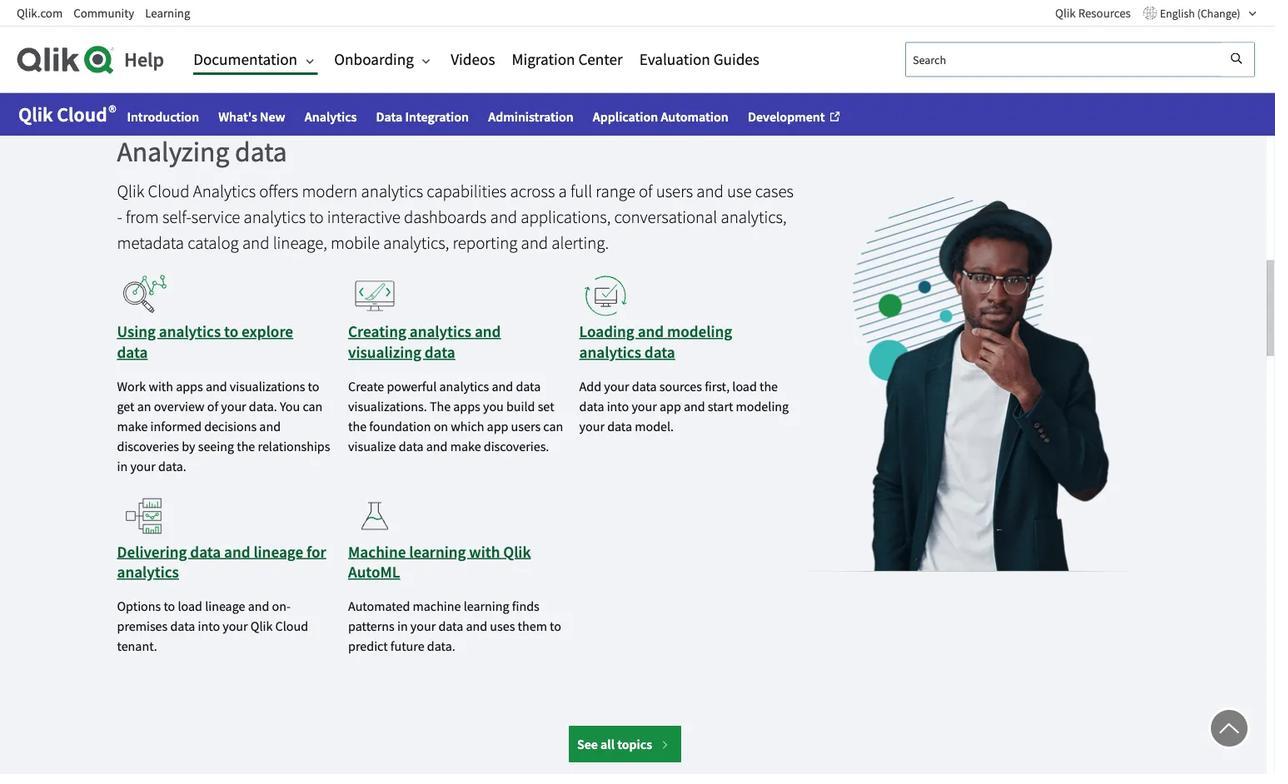 Task type: describe. For each thing, give the bounding box(es) containing it.
visualizations.
[[348, 399, 427, 415]]

analyzing data
[[117, 134, 287, 169]]

load inside "add your data sources first, load the data into your app and start modeling your data model."
[[733, 379, 757, 395]]

data integration
[[376, 109, 469, 125]]

new
[[260, 109, 285, 125]]

visualize
[[348, 439, 396, 455]]

introduction
[[127, 109, 199, 125]]

to inside the options to load lineage and on- premises data into your qlik cloud tenant.
[[164, 599, 175, 616]]

modeling inside loading and modeling analytics data
[[667, 322, 733, 342]]

an
[[137, 399, 151, 415]]

you
[[280, 399, 300, 415]]

qlik resources link
[[1052, 0, 1136, 26]]

and inside delivering data and lineage for analytics
[[224, 542, 250, 562]]

what's
[[219, 109, 257, 125]]

and inside loading and modeling analytics data
[[638, 322, 664, 342]]

cases
[[756, 181, 794, 202]]

data inside the automated machine learning finds patterns in your data and uses them to predict future data.
[[439, 619, 464, 636]]

development
[[748, 109, 825, 125]]

add your data sources first, load the data into your app and start modeling your data model.
[[580, 379, 789, 435]]

the inside create powerful analytics and data visualizations. the apps you build set the foundation on which app users can visualize data and make discoveries.
[[348, 419, 367, 435]]

first,
[[705, 379, 730, 395]]

data inside delivering data and lineage for analytics
[[190, 542, 221, 562]]

loading and modeling analytics data link
[[580, 322, 733, 363]]

learning
[[145, 5, 190, 20]]

see all topics
[[577, 737, 652, 754]]

patterns
[[348, 619, 395, 636]]

applications,
[[521, 207, 611, 228]]

machine learning with
[[348, 542, 503, 562]]

evaluation guides
[[640, 49, 760, 69]]

0 vertical spatial learning
[[409, 542, 466, 562]]

analytics inside delivering data and lineage for analytics
[[117, 563, 179, 583]]

qlik cloud link
[[18, 102, 116, 127]]

documentation link
[[193, 48, 318, 72]]

predict
[[348, 639, 388, 656]]

learning link
[[145, 5, 190, 20]]

qlik for qlik cloud analytics
[[117, 181, 144, 202]]

tenant.
[[117, 639, 157, 656]]

on
[[434, 419, 448, 435]]

cloud inside the options to load lineage and on- premises data into your qlik cloud tenant.
[[275, 619, 308, 636]]

migration
[[512, 49, 575, 69]]

start
[[708, 399, 734, 415]]

relationships
[[258, 439, 330, 455]]

and inside creating analytics and visualizing data
[[475, 322, 501, 342]]

the
[[430, 399, 451, 415]]

in inside the automated machine learning finds patterns in your data and uses them to predict future data.
[[397, 619, 408, 636]]

onboarding
[[334, 49, 414, 69]]

users inside offers modern analytics capabilities across a full range of users and use cases - from self-service analytics to interactive dashboards and applications, conversational analytics, metadata catalog and lineage, mobile analytics, reporting and alerting.
[[656, 181, 693, 202]]

loading and modeling analytics data
[[580, 322, 733, 363]]

informed
[[150, 419, 202, 435]]

data integration link
[[376, 109, 469, 125]]

onboarding link
[[334, 48, 434, 72]]

self-
[[162, 207, 191, 228]]

create powerful analytics and data visualizations. the apps you build set the foundation on which app users can visualize data and make discoveries.
[[348, 379, 564, 455]]

1 vertical spatial with
[[469, 542, 500, 562]]

qlik for qlik automl
[[503, 542, 531, 562]]

help link
[[7, 39, 177, 80]]

across
[[510, 181, 555, 202]]

into for lineage
[[198, 619, 220, 636]]

you
[[483, 399, 504, 415]]

0 horizontal spatial data.
[[158, 459, 186, 475]]

which
[[451, 419, 484, 435]]

what's new
[[219, 109, 285, 125]]

analytics link
[[305, 109, 357, 125]]

application
[[593, 109, 659, 125]]

and inside the automated machine learning finds patterns in your data and uses them to predict future data.
[[466, 619, 488, 636]]

sources
[[660, 379, 702, 395]]

using analytics to explore data
[[117, 322, 293, 363]]

to inside the automated machine learning finds patterns in your data and uses them to predict future data.
[[550, 619, 562, 636]]

resources
[[1079, 5, 1131, 20]]

see all topics link
[[568, 726, 682, 765]]

introduction link
[[127, 109, 199, 125]]

the inside "add your data sources first, load the data into your app and start modeling your data model."
[[760, 379, 778, 395]]

documentation
[[193, 49, 298, 69]]

analytics down offers
[[244, 207, 306, 228]]

get
[[117, 399, 135, 415]]

apps inside create powerful analytics and data visualizations. the apps you build set the foundation on which app users can visualize data and make discoveries.
[[454, 399, 481, 415]]

foundation
[[369, 419, 431, 435]]

videos link
[[451, 48, 495, 72]]

from
[[126, 207, 159, 228]]

can inside work with apps and visualizations to get an overview of your data. you can make informed decisions and discoveries by seeing the relationships in your data.
[[303, 399, 323, 415]]

cloud for qlik cloud analytics
[[148, 181, 190, 202]]

see
[[577, 737, 598, 754]]

0 horizontal spatial analytics,
[[383, 233, 449, 254]]

modeling inside "add your data sources first, load the data into your app and start modeling your data model."
[[736, 399, 789, 415]]

center
[[579, 49, 623, 69]]

evaluation guides link
[[640, 48, 760, 72]]

metadata
[[117, 233, 184, 254]]

community
[[74, 5, 134, 20]]

modern
[[302, 181, 358, 202]]

learning inside the automated machine learning finds patterns in your data and uses them to predict future data.
[[464, 599, 510, 616]]

decisions
[[204, 419, 257, 435]]

0 vertical spatial analytics
[[305, 109, 357, 125]]

your up decisions
[[221, 399, 246, 415]]

data inside the options to load lineage and on- premises data into your qlik cloud tenant.
[[170, 619, 195, 636]]

qlik cloud analytics
[[117, 181, 256, 202]]

catalog
[[188, 233, 239, 254]]

in inside work with apps and visualizations to get an overview of your data. you can make informed decisions and discoveries by seeing the relationships in your data.
[[117, 459, 128, 475]]

make inside work with apps and visualizations to get an overview of your data. you can make informed decisions and discoveries by seeing the relationships in your data.
[[117, 419, 148, 435]]

future
[[391, 639, 425, 656]]

options to load lineage and on- premises data into your qlik cloud tenant.
[[117, 599, 308, 656]]

using
[[117, 322, 156, 342]]

machine
[[348, 542, 406, 562]]

offers modern analytics capabilities across a full range of users and use cases - from self-service analytics to interactive dashboards and applications, conversational analytics, metadata catalog and lineage, mobile analytics, reporting and alerting.
[[117, 181, 794, 254]]

data left sources
[[632, 379, 657, 395]]

-
[[117, 207, 122, 228]]

service
[[191, 207, 240, 228]]

to inside offers modern analytics capabilities across a full range of users and use cases - from self-service analytics to interactive dashboards and applications, conversational analytics, metadata catalog and lineage, mobile analytics, reporting and alerting.
[[309, 207, 324, 228]]

build
[[507, 399, 535, 415]]

alerting.
[[552, 233, 609, 254]]

data inside loading and modeling analytics data
[[645, 343, 676, 363]]



Task type: locate. For each thing, give the bounding box(es) containing it.
to
[[309, 207, 324, 228], [224, 322, 239, 342], [308, 379, 320, 395], [164, 599, 175, 616], [550, 619, 562, 636]]

can
[[303, 399, 323, 415], [544, 419, 564, 435]]

reporting
[[453, 233, 518, 254]]

with up uses
[[469, 542, 500, 562]]

automated
[[348, 599, 410, 616]]

discoveries.
[[484, 439, 549, 455]]

creating
[[348, 322, 407, 342]]

load inside the options to load lineage and on- premises data into your qlik cloud tenant.
[[178, 599, 202, 616]]

1 vertical spatial apps
[[454, 399, 481, 415]]

finds
[[512, 599, 540, 616]]

0 vertical spatial into
[[607, 399, 629, 415]]

qlik inside qlik automl
[[503, 542, 531, 562]]

into inside "add your data sources first, load the data into your app and start modeling your data model."
[[607, 399, 629, 415]]

analytics up service
[[193, 181, 256, 202]]

model.
[[635, 419, 674, 435]]

1 horizontal spatial analytics
[[305, 109, 357, 125]]

1 vertical spatial in
[[397, 619, 408, 636]]

options
[[117, 599, 161, 616]]

add
[[580, 379, 602, 395]]

analytics inside loading and modeling analytics data
[[580, 343, 642, 363]]

your inside the automated machine learning finds patterns in your data and uses them to predict future data.
[[411, 619, 436, 636]]

analytics,
[[721, 207, 787, 228], [383, 233, 449, 254]]

with up an
[[149, 379, 173, 395]]

load right first,
[[733, 379, 757, 395]]

into inside the options to load lineage and on- premises data into your qlik cloud tenant.
[[198, 619, 220, 636]]

1 horizontal spatial lineage
[[254, 542, 303, 562]]

of up decisions
[[207, 399, 218, 415]]

learning up machine in the left of the page
[[409, 542, 466, 562]]

1 horizontal spatial with
[[469, 542, 500, 562]]

your inside the options to load lineage and on- premises data into your qlik cloud tenant.
[[223, 619, 248, 636]]

to right the them
[[550, 619, 562, 636]]

analytics, down use
[[721, 207, 787, 228]]

data.
[[249, 399, 277, 415], [158, 459, 186, 475], [427, 639, 456, 656]]

make inside create powerful analytics and data visualizations. the apps you build set the foundation on which app users can visualize data and make discoveries.
[[451, 439, 481, 455]]

data right "delivering"
[[190, 542, 221, 562]]

modeling up first,
[[667, 322, 733, 342]]

of inside offers modern analytics capabilities across a full range of users and use cases - from self-service analytics to interactive dashboards and applications, conversational analytics, metadata catalog and lineage, mobile analytics, reporting and alerting.
[[639, 181, 653, 202]]

0 vertical spatial lineage
[[254, 542, 303, 562]]

analytics inside creating analytics and visualizing data
[[410, 322, 472, 342]]

interactive
[[327, 207, 401, 228]]

visualizations
[[230, 379, 305, 395]]

all
[[601, 737, 615, 754]]

1 horizontal spatial load
[[733, 379, 757, 395]]

0 horizontal spatial app
[[487, 419, 509, 435]]

qlik up "finds"
[[503, 542, 531, 562]]

load
[[733, 379, 757, 395], [178, 599, 202, 616]]

with
[[149, 379, 173, 395], [469, 542, 500, 562]]

delivering data and lineage for analytics link
[[117, 542, 326, 583]]

cloud for qlik cloud
[[57, 102, 107, 127]]

app
[[660, 399, 681, 415], [487, 419, 509, 435]]

english
[[1161, 6, 1196, 20]]

data
[[376, 109, 403, 125]]

0 horizontal spatial lineage
[[205, 599, 245, 616]]

lineage for load
[[205, 599, 245, 616]]

cloud down help link
[[57, 102, 107, 127]]

analytics up visualizing
[[410, 322, 472, 342]]

community link
[[74, 5, 134, 20]]

1 horizontal spatial of
[[639, 181, 653, 202]]

qlik inside the options to load lineage and on- premises data into your qlik cloud tenant.
[[251, 619, 273, 636]]

0 vertical spatial can
[[303, 399, 323, 415]]

apps up overview
[[176, 379, 203, 395]]

your right add
[[604, 379, 630, 395]]

1 horizontal spatial users
[[656, 181, 693, 202]]

qlik left the resources
[[1056, 5, 1076, 20]]

1 vertical spatial of
[[207, 399, 218, 415]]

data
[[235, 134, 287, 169], [117, 343, 148, 363], [425, 343, 456, 363], [645, 343, 676, 363], [516, 379, 541, 395], [632, 379, 657, 395], [580, 399, 605, 415], [608, 419, 632, 435], [399, 439, 424, 455], [190, 542, 221, 562], [170, 619, 195, 636], [439, 619, 464, 636]]

can down set
[[544, 419, 564, 435]]

Search search field
[[907, 43, 1218, 76]]

with inside work with apps and visualizations to get an overview of your data. you can make informed decisions and discoveries by seeing the relationships in your data.
[[149, 379, 173, 395]]

1 vertical spatial cloud
[[148, 181, 190, 202]]

analytics right using at the top of the page
[[159, 322, 221, 342]]

development link
[[748, 109, 840, 125]]

guides
[[714, 49, 760, 69]]

lineage for and
[[254, 542, 303, 562]]

creating analytics and visualizing data
[[348, 322, 501, 363]]

analytics, down dashboards
[[383, 233, 449, 254]]

apps up which
[[454, 399, 481, 415]]

0 vertical spatial make
[[117, 419, 148, 435]]

app inside "add your data sources first, load the data into your app and start modeling your data model."
[[660, 399, 681, 415]]

1 horizontal spatial make
[[451, 439, 481, 455]]

what's new link
[[219, 109, 285, 125]]

analytics down "delivering"
[[117, 563, 179, 583]]

english (change) button
[[1144, 4, 1259, 22]]

data up sources
[[645, 343, 676, 363]]

1 horizontal spatial can
[[544, 419, 564, 435]]

data down what's new link
[[235, 134, 287, 169]]

1 vertical spatial analytics,
[[383, 233, 449, 254]]

make
[[117, 419, 148, 435], [451, 439, 481, 455]]

your down the discoveries
[[130, 459, 156, 475]]

1 vertical spatial load
[[178, 599, 202, 616]]

0 vertical spatial in
[[117, 459, 128, 475]]

into down delivering data and lineage for analytics link
[[198, 619, 220, 636]]

qlik down qlik help home image
[[18, 102, 53, 127]]

0 vertical spatial of
[[639, 181, 653, 202]]

1 vertical spatial make
[[451, 439, 481, 455]]

in down the discoveries
[[117, 459, 128, 475]]

discoveries
[[117, 439, 179, 455]]

evaluation
[[640, 49, 711, 69]]

2 vertical spatial cloud
[[275, 619, 308, 636]]

qlik.com link
[[17, 5, 63, 20]]

2 horizontal spatial cloud
[[275, 619, 308, 636]]

to inside work with apps and visualizations to get an overview of your data. you can make informed decisions and discoveries by seeing the relationships in your data.
[[308, 379, 320, 395]]

analytics inside create powerful analytics and data visualizations. the apps you build set the foundation on which app users can visualize data and make discoveries.
[[440, 379, 489, 395]]

2 vertical spatial the
[[237, 439, 255, 455]]

qlik resources
[[1056, 5, 1131, 20]]

1 vertical spatial users
[[511, 419, 541, 435]]

app down sources
[[660, 399, 681, 415]]

qlik up -
[[117, 181, 144, 202]]

to inside using analytics to explore data
[[224, 322, 239, 342]]

mobile
[[331, 233, 380, 254]]

modeling right start on the right bottom
[[736, 399, 789, 415]]

1 vertical spatial modeling
[[736, 399, 789, 415]]

english (change)
[[1161, 6, 1243, 20]]

can right 'you' at the left bottom of the page
[[303, 399, 323, 415]]

cloud down on-
[[275, 619, 308, 636]]

application automation
[[593, 109, 729, 125]]

0 vertical spatial modeling
[[667, 322, 733, 342]]

can inside create powerful analytics and data visualizations. the apps you build set the foundation on which app users can visualize data and make discoveries.
[[544, 419, 564, 435]]

of right 'range'
[[639, 181, 653, 202]]

1 horizontal spatial app
[[660, 399, 681, 415]]

app down you
[[487, 419, 509, 435]]

0 horizontal spatial of
[[207, 399, 218, 415]]

1 horizontal spatial analytics,
[[721, 207, 787, 228]]

for
[[307, 542, 326, 562]]

the right first,
[[760, 379, 778, 395]]

1 horizontal spatial cloud
[[148, 181, 190, 202]]

0 horizontal spatial apps
[[176, 379, 203, 395]]

and inside the options to load lineage and on- premises data into your qlik cloud tenant.
[[248, 599, 269, 616]]

the inside work with apps and visualizations to get an overview of your data. you can make informed decisions and discoveries by seeing the relationships in your data.
[[237, 439, 255, 455]]

lineage left the "for"
[[254, 542, 303, 562]]

analytics inside using analytics to explore data
[[159, 322, 221, 342]]

and
[[697, 181, 724, 202], [490, 207, 517, 228], [242, 233, 270, 254], [521, 233, 548, 254], [475, 322, 501, 342], [638, 322, 664, 342], [206, 379, 227, 395], [492, 379, 513, 395], [684, 399, 706, 415], [259, 419, 281, 435], [426, 439, 448, 455], [224, 542, 250, 562], [248, 599, 269, 616], [466, 619, 488, 636]]

0 horizontal spatial users
[[511, 419, 541, 435]]

your down add
[[580, 419, 605, 435]]

0 vertical spatial load
[[733, 379, 757, 395]]

to right visualizations
[[308, 379, 320, 395]]

data left the model.
[[608, 419, 632, 435]]

0 horizontal spatial in
[[117, 459, 128, 475]]

data inside creating analytics and visualizing data
[[425, 343, 456, 363]]

0 vertical spatial data.
[[249, 399, 277, 415]]

your down delivering data and lineage for analytics link
[[223, 619, 248, 636]]

1 horizontal spatial into
[[607, 399, 629, 415]]

1 vertical spatial analytics
[[193, 181, 256, 202]]

0 vertical spatial apps
[[176, 379, 203, 395]]

work with apps and visualizations to get an overview of your data. you can make informed decisions and discoveries by seeing the relationships in your data.
[[117, 379, 330, 475]]

to left explore
[[224, 322, 239, 342]]

into right set
[[607, 399, 629, 415]]

analytics right new at the top left of page
[[305, 109, 357, 125]]

qlik
[[1056, 5, 1076, 20], [18, 102, 53, 127], [117, 181, 144, 202], [503, 542, 531, 562], [251, 619, 273, 636]]

load right options
[[178, 599, 202, 616]]

1 vertical spatial data.
[[158, 459, 186, 475]]

0 horizontal spatial analytics
[[193, 181, 256, 202]]

loading
[[580, 322, 635, 342]]

full
[[571, 181, 593, 202]]

analytics down loading
[[580, 343, 642, 363]]

of inside work with apps and visualizations to get an overview of your data. you can make informed decisions and discoveries by seeing the relationships in your data.
[[207, 399, 218, 415]]

premises
[[117, 619, 168, 636]]

2 horizontal spatial the
[[760, 379, 778, 395]]

lineage down delivering data and lineage for analytics link
[[205, 599, 245, 616]]

data right premises
[[170, 619, 195, 636]]

lineage
[[254, 542, 303, 562], [205, 599, 245, 616]]

data up build
[[516, 379, 541, 395]]

in up future
[[397, 619, 408, 636]]

automation
[[661, 109, 729, 125]]

the down decisions
[[237, 439, 255, 455]]

data. down visualizations
[[249, 399, 277, 415]]

lineage inside the options to load lineage and on- premises data into your qlik cloud tenant.
[[205, 599, 245, 616]]

and inside "add your data sources first, load the data into your app and start modeling your data model."
[[684, 399, 706, 415]]

apps inside work with apps and visualizations to get an overview of your data. you can make informed decisions and discoveries by seeing the relationships in your data.
[[176, 379, 203, 395]]

creating analytics and visualizing data link
[[348, 322, 501, 363]]

1 horizontal spatial in
[[397, 619, 408, 636]]

2 vertical spatial data.
[[427, 639, 456, 656]]

0 vertical spatial users
[[656, 181, 693, 202]]

0 vertical spatial cloud
[[57, 102, 107, 127]]

0 vertical spatial with
[[149, 379, 173, 395]]

data. down by
[[158, 459, 186, 475]]

qlik for qlik cloud
[[18, 102, 53, 127]]

1 vertical spatial the
[[348, 419, 367, 435]]

0 vertical spatial the
[[760, 379, 778, 395]]

to right options
[[164, 599, 175, 616]]

0 horizontal spatial with
[[149, 379, 173, 395]]

qlik help home image
[[7, 39, 124, 80]]

0 horizontal spatial can
[[303, 399, 323, 415]]

data down using at the top of the page
[[117, 343, 148, 363]]

cloud up self-
[[148, 181, 190, 202]]

data down machine in the left of the page
[[439, 619, 464, 636]]

automl
[[348, 563, 400, 583]]

1 vertical spatial can
[[544, 419, 564, 435]]

1 horizontal spatial modeling
[[736, 399, 789, 415]]

apps
[[176, 379, 203, 395], [454, 399, 481, 415]]

1 horizontal spatial the
[[348, 419, 367, 435]]

data inside using analytics to explore data
[[117, 343, 148, 363]]

data down foundation
[[399, 439, 424, 455]]

0 vertical spatial app
[[660, 399, 681, 415]]

1 horizontal spatial data.
[[249, 399, 277, 415]]

qlik down on-
[[251, 619, 273, 636]]

administration
[[489, 109, 574, 125]]

qlik.com
[[17, 5, 63, 20]]

1 vertical spatial into
[[198, 619, 220, 636]]

users up conversational
[[656, 181, 693, 202]]

make down which
[[451, 439, 481, 455]]

set
[[538, 399, 555, 415]]

help
[[124, 47, 164, 72]]

on-
[[272, 599, 291, 616]]

data. inside the automated machine learning finds patterns in your data and uses them to predict future data.
[[427, 639, 456, 656]]

learning
[[409, 542, 466, 562], [464, 599, 510, 616]]

by
[[182, 439, 195, 455]]

into for analytics
[[607, 399, 629, 415]]

(change)
[[1198, 6, 1241, 20]]

to down modern
[[309, 207, 324, 228]]

1 vertical spatial learning
[[464, 599, 510, 616]]

your
[[604, 379, 630, 395], [221, 399, 246, 415], [632, 399, 657, 415], [580, 419, 605, 435], [130, 459, 156, 475], [223, 619, 248, 636], [411, 619, 436, 636]]

0 horizontal spatial cloud
[[57, 102, 107, 127]]

qlik for qlik resources
[[1056, 5, 1076, 20]]

offers
[[259, 181, 299, 202]]

cloud
[[57, 102, 107, 127], [148, 181, 190, 202], [275, 619, 308, 636]]

of
[[639, 181, 653, 202], [207, 399, 218, 415]]

using analytics to explore data link
[[117, 322, 293, 363]]

seeing
[[198, 439, 234, 455]]

1 vertical spatial app
[[487, 419, 509, 435]]

app inside create powerful analytics and data visualizations. the apps you build set the foundation on which app users can visualize data and make discoveries.
[[487, 419, 509, 435]]

0 horizontal spatial into
[[198, 619, 220, 636]]

visualizing
[[348, 343, 422, 363]]

0 vertical spatial analytics,
[[721, 207, 787, 228]]

0 horizontal spatial make
[[117, 419, 148, 435]]

dashboards
[[404, 207, 487, 228]]

your down machine in the left of the page
[[411, 619, 436, 636]]

your up the model.
[[632, 399, 657, 415]]

topics
[[618, 737, 652, 754]]

data. right future
[[427, 639, 456, 656]]

0 horizontal spatial load
[[178, 599, 202, 616]]

learning up uses
[[464, 599, 510, 616]]

0 horizontal spatial the
[[237, 439, 255, 455]]

2 horizontal spatial data.
[[427, 639, 456, 656]]

delivering
[[117, 542, 187, 562]]

analytics up the
[[440, 379, 489, 395]]

the up visualize
[[348, 419, 367, 435]]

users down build
[[511, 419, 541, 435]]

users inside create powerful analytics and data visualizations. the apps you build set the foundation on which app users can visualize data and make discoveries.
[[511, 419, 541, 435]]

data down add
[[580, 399, 605, 415]]

conversational
[[614, 207, 718, 228]]

1 vertical spatial lineage
[[205, 599, 245, 616]]

0 horizontal spatial modeling
[[667, 322, 733, 342]]

lineage inside delivering data and lineage for analytics
[[254, 542, 303, 562]]

make down get
[[117, 419, 148, 435]]

application automation link
[[593, 109, 729, 125]]

1 horizontal spatial apps
[[454, 399, 481, 415]]

data up powerful
[[425, 343, 456, 363]]

analytics up 'interactive'
[[361, 181, 423, 202]]



Task type: vqa. For each thing, say whether or not it's contained in the screenshot.
top 'Simple'
no



